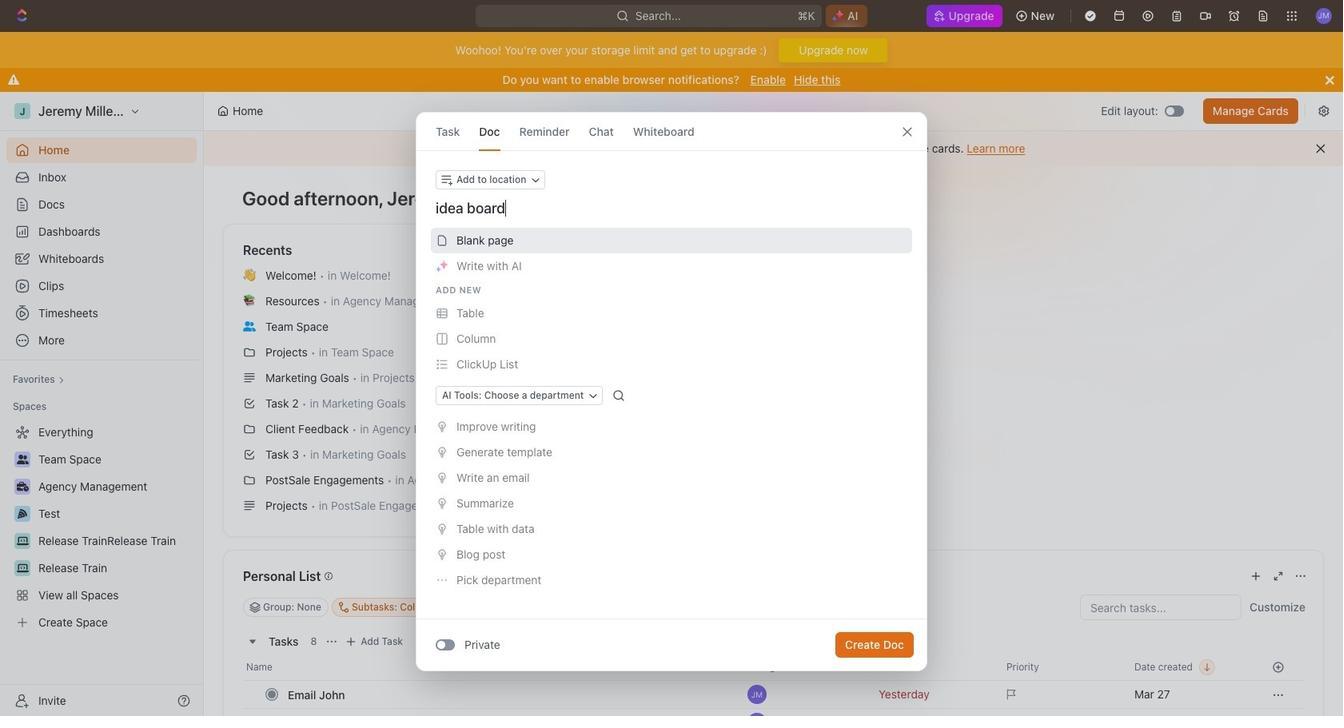 Task type: describe. For each thing, give the bounding box(es) containing it.
Search tasks... text field
[[1081, 596, 1241, 620]]

user group image
[[243, 321, 256, 332]]

Name this Doc... field
[[417, 199, 927, 218]]

tree inside "sidebar" navigation
[[6, 420, 197, 636]]



Task type: vqa. For each thing, say whether or not it's contained in the screenshot.
tree
yes



Task type: locate. For each thing, give the bounding box(es) containing it.
sidebar navigation
[[0, 92, 204, 717]]

alert
[[204, 131, 1344, 166]]

tree
[[6, 420, 197, 636]]

dialog
[[416, 112, 928, 672]]



